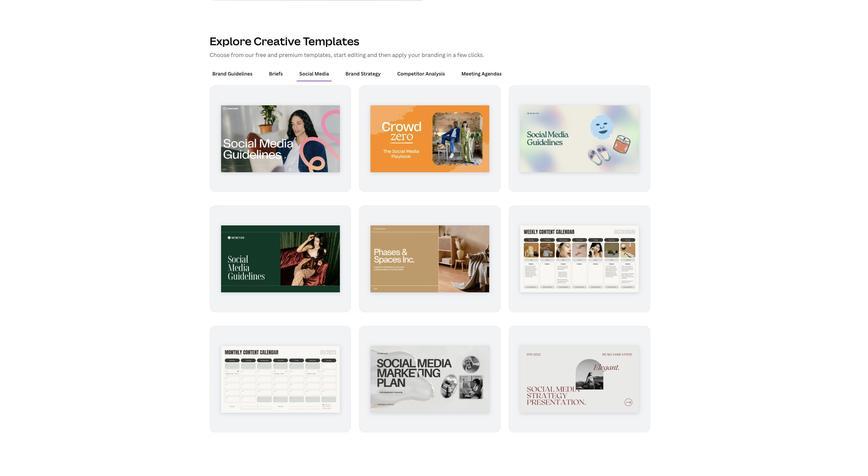 Task type: locate. For each thing, give the bounding box(es) containing it.
meeting agendas button
[[459, 67, 505, 81]]

and right free
[[268, 51, 278, 59]]

2 brand from the left
[[346, 71, 360, 77]]

brand down choose
[[212, 71, 227, 77]]

our
[[245, 51, 254, 59]]

agendas
[[482, 71, 502, 77]]

and left then
[[367, 51, 377, 59]]

few
[[457, 51, 467, 59]]

clicks.
[[468, 51, 484, 59]]

your
[[408, 51, 421, 59]]

brand left strategy
[[346, 71, 360, 77]]

1 horizontal spatial brand
[[346, 71, 360, 77]]

social media style guide presentation in cream beige black warm & modern style image
[[371, 226, 490, 293]]

1 horizontal spatial and
[[367, 51, 377, 59]]

social media
[[299, 71, 329, 77]]

social
[[299, 71, 314, 77]]

social media style guide presentation in bright red cobalt bright green chic photocentric frames style image
[[371, 105, 490, 172]]

2 and from the left
[[367, 51, 377, 59]]

templates
[[303, 34, 359, 49]]

brand
[[212, 71, 227, 77], [346, 71, 360, 77]]

competitor analysis button
[[395, 67, 448, 81]]

and
[[268, 51, 278, 59], [367, 51, 377, 59]]

explore
[[210, 34, 251, 49]]

0 horizontal spatial and
[[268, 51, 278, 59]]

from
[[231, 51, 244, 59]]

ivory and neutral social media content calendar image
[[520, 226, 639, 293]]

choose
[[210, 51, 230, 59]]

free
[[256, 51, 266, 59]]

social media style guide presentation in black and white emerald mint green aspirational elegance style image
[[221, 226, 340, 293]]

competitor analysis
[[397, 71, 445, 77]]

briefs button
[[266, 67, 286, 81]]

premium
[[279, 51, 303, 59]]

1 brand from the left
[[212, 71, 227, 77]]

guidelines
[[228, 71, 253, 77]]

0 horizontal spatial brand
[[212, 71, 227, 77]]

a
[[453, 51, 456, 59]]

brand strategy button
[[343, 67, 384, 81]]



Task type: describe. For each thing, give the bounding box(es) containing it.
1 and from the left
[[268, 51, 278, 59]]

meeting agendas
[[462, 71, 502, 77]]

ivory and neutral monthly social media content calendar image
[[221, 346, 340, 413]]

brand for brand guidelines
[[212, 71, 227, 77]]

brand templates (1) image
[[210, 0, 426, 1]]

analysis
[[426, 71, 445, 77]]

red & white elegant social media strategy presentation image
[[520, 346, 639, 413]]

templates,
[[304, 51, 332, 59]]

social media button
[[297, 67, 332, 81]]

apply
[[392, 51, 407, 59]]

brand strategy
[[346, 71, 381, 77]]

brand guidelines button
[[210, 67, 255, 81]]

briefs
[[269, 71, 283, 77]]

social media style guide presentation in beige dark green lilac simple vibrant minimalism style image
[[520, 105, 639, 172]]

explore creative templates choose from our free and premium templates, start editing and then apply your branding in a few clicks.
[[210, 34, 484, 59]]

social media style guide presentation in black and white neon pink turquoise bold gradient style image
[[221, 105, 340, 172]]

then
[[379, 51, 391, 59]]

creative
[[254, 34, 301, 49]]

brand guidelines
[[212, 71, 253, 77]]

strategy
[[361, 71, 381, 77]]

editing
[[348, 51, 366, 59]]

meeting
[[462, 71, 481, 77]]

grey black modern minimalist social media marketing plan presentation image
[[371, 346, 490, 413]]

brand for brand strategy
[[346, 71, 360, 77]]

branding
[[422, 51, 446, 59]]

media
[[315, 71, 329, 77]]

start
[[334, 51, 346, 59]]

in
[[447, 51, 452, 59]]

competitor
[[397, 71, 425, 77]]



Task type: vqa. For each thing, say whether or not it's contained in the screenshot.
clicks.
yes



